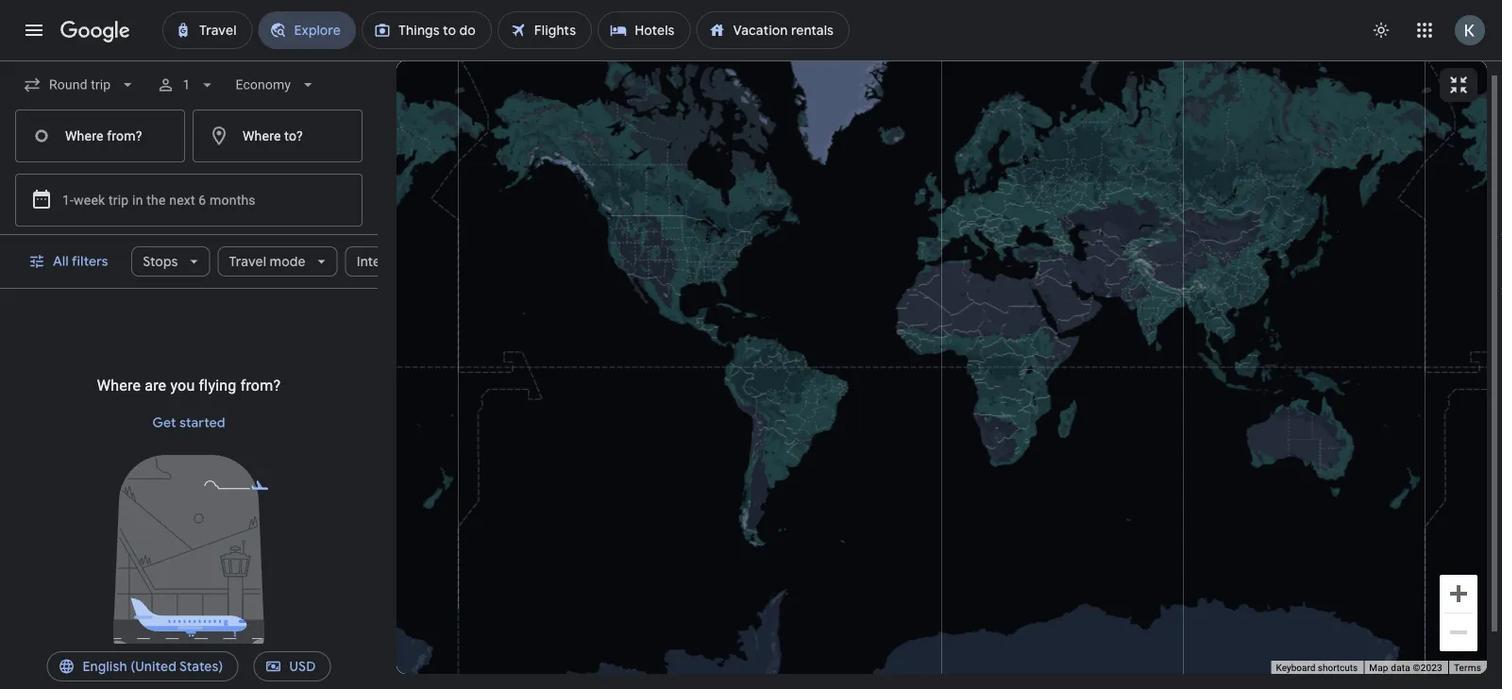 Task type: locate. For each thing, give the bounding box(es) containing it.
are
[[145, 376, 167, 394]]

1
[[183, 77, 190, 93]]

map region
[[217, 0, 1503, 690]]

terms link
[[1455, 663, 1482, 674]]

Where from? text field
[[15, 110, 185, 162]]

where
[[97, 376, 141, 394]]

flying
[[199, 376, 237, 394]]

get started
[[152, 415, 225, 432]]

travel mode
[[229, 253, 305, 270]]

stops button
[[131, 239, 210, 284]]

stops
[[142, 253, 178, 270]]

6
[[199, 192, 206, 208]]

terms
[[1455, 663, 1482, 674]]

None field
[[15, 68, 145, 102], [228, 68, 325, 102], [15, 68, 145, 102], [228, 68, 325, 102]]

loading results progress bar
[[0, 60, 1503, 64]]

map data ©2023
[[1370, 663, 1443, 674]]

english (united states) button
[[47, 644, 239, 690]]

get started button
[[145, 400, 233, 446]]

from?
[[241, 376, 281, 394]]

next
[[169, 192, 195, 208]]

usd
[[290, 658, 316, 675]]

Where to? text field
[[193, 110, 363, 162]]

english (united states)
[[83, 658, 223, 675]]

the
[[147, 192, 166, 208]]

travel
[[229, 253, 266, 270]]

states)
[[179, 658, 223, 675]]

all filters
[[53, 253, 108, 270]]

view smaller map image
[[1448, 74, 1471, 96]]

1-
[[62, 192, 74, 208]]



Task type: describe. For each thing, give the bounding box(es) containing it.
keyboard shortcuts
[[1277, 663, 1359, 674]]

started
[[179, 415, 225, 432]]

usd button
[[254, 644, 331, 690]]

travel mode button
[[217, 239, 337, 284]]

map
[[1370, 663, 1389, 674]]

1-week trip in the next 6 months button
[[15, 174, 363, 227]]

where are you flying from?
[[97, 376, 281, 394]]

mode
[[269, 253, 305, 270]]

change appearance image
[[1359, 8, 1405, 53]]

©2023
[[1414, 663, 1443, 674]]

interests button
[[345, 239, 444, 284]]

get
[[152, 415, 176, 432]]

keyboard shortcuts button
[[1277, 662, 1359, 675]]

1 button
[[149, 62, 224, 108]]

keyboard
[[1277, 663, 1316, 674]]

1-week trip in the next 6 months
[[62, 192, 256, 208]]

main menu image
[[23, 19, 45, 42]]

months
[[210, 192, 256, 208]]

in
[[132, 192, 143, 208]]

(united
[[131, 658, 177, 675]]

trip
[[109, 192, 129, 208]]

filters
[[72, 253, 108, 270]]

data
[[1392, 663, 1411, 674]]

you
[[170, 376, 195, 394]]

all filters button
[[17, 239, 123, 284]]

shortcuts
[[1318, 663, 1359, 674]]

english
[[83, 658, 127, 675]]

interests
[[356, 253, 412, 270]]

week
[[74, 192, 105, 208]]

all
[[53, 253, 69, 270]]



Task type: vqa. For each thing, say whether or not it's contained in the screenshot.
Interests popup button
yes



